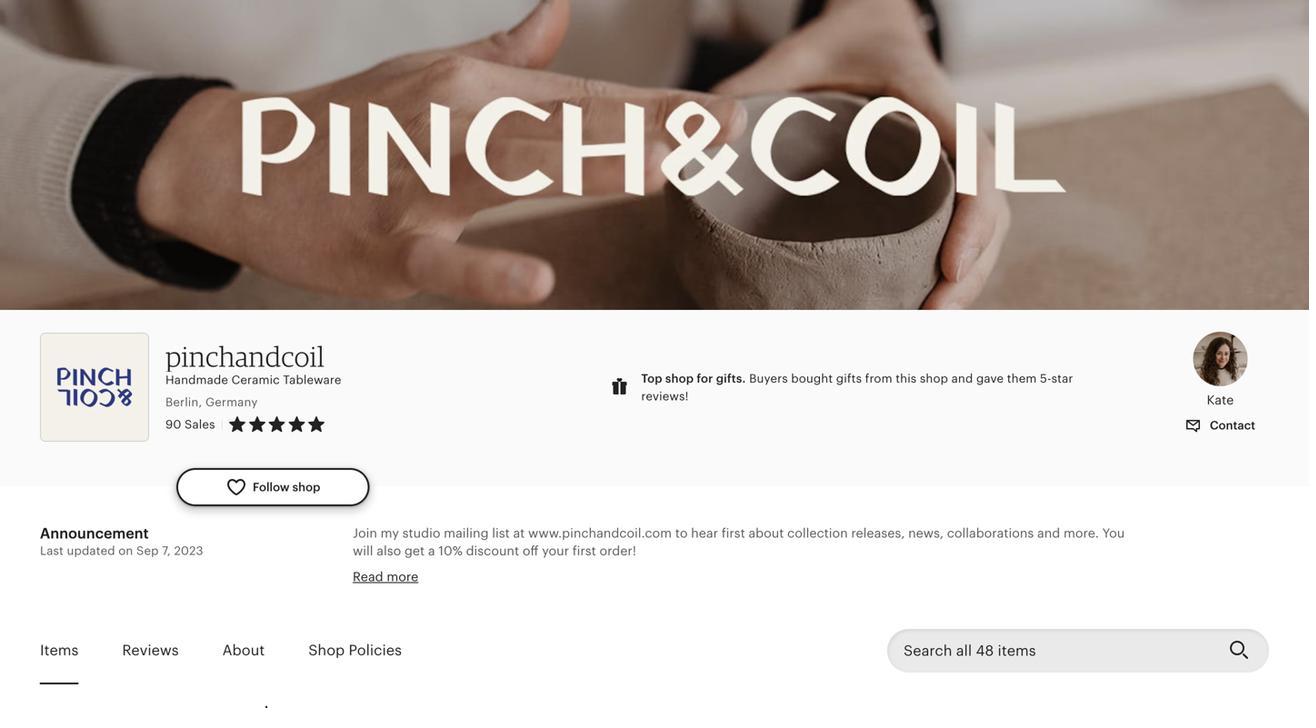 Task type: describe. For each thing, give the bounding box(es) containing it.
90
[[165, 418, 181, 432]]

reviews
[[122, 642, 179, 659]]

90 sales link
[[165, 418, 215, 432]]

buyers
[[749, 372, 788, 385]]

releases,
[[851, 526, 905, 540]]

ustg
[[984, 579, 1015, 594]]

collection
[[787, 526, 848, 540]]

status
[[836, 579, 872, 594]]

19
[[967, 579, 980, 594]]

2 horizontal spatial to
[[941, 579, 953, 594]]

read more
[[353, 570, 418, 584]]

are
[[455, 579, 474, 594]]

is
[[611, 579, 620, 594]]

policies
[[349, 642, 402, 659]]

hear
[[691, 526, 718, 540]]

join
[[353, 526, 377, 540]]

shop for top shop for gifts.
[[665, 372, 694, 385]]

1 vertical spatial first
[[573, 544, 596, 558]]

on
[[118, 544, 133, 558]]

my
[[381, 526, 399, 540]]

gave
[[976, 372, 1004, 385]]

follow shop button
[[176, 468, 369, 506]]

updated
[[67, 544, 115, 558]]

kate image
[[1193, 332, 1248, 387]]

total
[[477, 579, 505, 594]]

indicated prices are total prices. sales tax is not charged due to small business status according to § 19 ustg (germany).
[[353, 579, 1086, 594]]

0 vertical spatial first
[[722, 526, 745, 540]]

about
[[749, 526, 784, 540]]

sep
[[136, 544, 159, 558]]

mailing
[[444, 526, 489, 540]]

to inside join my studio mailing list at www.pinchandcoil.com to hear first about collection releases, news, collaborations and more. you will also get a 10% discount off your first order!
[[675, 526, 688, 540]]

berlin, germany
[[165, 395, 258, 409]]

you
[[1102, 526, 1125, 540]]

list
[[492, 526, 510, 540]]

berlin,
[[165, 395, 202, 409]]

shop inside buyers bought gifts from this shop and gave them 5-star reviews!
[[920, 372, 948, 385]]

last
[[40, 544, 64, 558]]

and inside join my studio mailing list at www.pinchandcoil.com to hear first about collection releases, news, collaborations and more. you will also get a 10% discount off your first order!
[[1037, 526, 1060, 540]]

gifts.
[[716, 372, 746, 385]]

also
[[377, 544, 401, 558]]

announcement
[[40, 525, 149, 542]]

more.
[[1064, 526, 1099, 540]]

tableware
[[283, 373, 341, 387]]

contact
[[1207, 419, 1256, 432]]

order!
[[600, 544, 636, 558]]

bought
[[791, 372, 833, 385]]

pinchandcoil
[[165, 340, 325, 373]]

your
[[542, 544, 569, 558]]

contact button
[[1172, 409, 1269, 443]]

prices
[[414, 579, 451, 594]]

§
[[957, 579, 964, 594]]

a
[[428, 544, 435, 558]]

announcement last updated on sep 7, 2023
[[40, 525, 203, 558]]

follow
[[253, 480, 290, 494]]

shop policies link
[[308, 630, 402, 672]]

join my studio mailing list at www.pinchandcoil.com to hear first about collection releases, news, collaborations and more. you will also get a 10% discount off your first order!
[[353, 526, 1125, 558]]

5-
[[1040, 372, 1052, 385]]

from
[[865, 372, 892, 385]]

collaborations
[[947, 526, 1034, 540]]

90 sales |
[[165, 418, 224, 432]]

off
[[523, 544, 539, 558]]

prices.
[[508, 579, 550, 594]]

about link
[[222, 630, 265, 672]]

1 vertical spatial sales
[[553, 579, 585, 594]]

them
[[1007, 372, 1037, 385]]

due
[[701, 579, 725, 594]]

not
[[624, 579, 644, 594]]

follow shop
[[253, 480, 320, 494]]

get
[[405, 544, 425, 558]]



Task type: vqa. For each thing, say whether or not it's contained in the screenshot.
5 out of 5 stars image for S9761 Sewing Pattern Historic Costume Civil War 1860s Gone with the Wind Scarlett O'Hara Jacket Skirt Sizes 6-12/14-20 Simplicity 9761 image
no



Task type: locate. For each thing, give the bounding box(es) containing it.
(germany).
[[1019, 579, 1086, 594]]

charged
[[647, 579, 698, 594]]

|
[[221, 418, 224, 432]]

0 horizontal spatial first
[[573, 544, 596, 558]]

sales left tax
[[553, 579, 585, 594]]

shop policies
[[308, 642, 402, 659]]

7,
[[162, 544, 171, 558]]

shop
[[665, 372, 694, 385], [920, 372, 948, 385], [292, 480, 320, 494]]

ceramic
[[231, 373, 280, 387]]

items
[[40, 642, 79, 659]]

top
[[641, 372, 662, 385]]

according
[[876, 579, 937, 594]]

sales left |
[[185, 418, 215, 432]]

this
[[896, 372, 917, 385]]

about
[[222, 642, 265, 659]]

shop
[[308, 642, 345, 659]]

0 horizontal spatial and
[[952, 372, 973, 385]]

first down www.pinchandcoil.com
[[573, 544, 596, 558]]

will
[[353, 544, 373, 558]]

small
[[744, 579, 776, 594]]

0 vertical spatial sales
[[185, 418, 215, 432]]

indicated
[[353, 579, 410, 594]]

handmade
[[165, 373, 228, 387]]

at
[[513, 526, 525, 540]]

items link
[[40, 630, 79, 672]]

and left more.
[[1037, 526, 1060, 540]]

discount
[[466, 544, 519, 558]]

1 horizontal spatial first
[[722, 526, 745, 540]]

studio
[[402, 526, 440, 540]]

kate link
[[1172, 332, 1269, 409]]

tax
[[589, 579, 607, 594]]

0 horizontal spatial to
[[675, 526, 688, 540]]

shop right "this"
[[920, 372, 948, 385]]

0 horizontal spatial sales
[[185, 418, 215, 432]]

gifts
[[836, 372, 862, 385]]

pinchandcoil handmade ceramic tableware
[[165, 340, 341, 387]]

to left the hear
[[675, 526, 688, 540]]

first right the hear
[[722, 526, 745, 540]]

and inside buyers bought gifts from this shop and gave them 5-star reviews!
[[952, 372, 973, 385]]

1 vertical spatial and
[[1037, 526, 1060, 540]]

kate
[[1207, 393, 1234, 407]]

1 horizontal spatial shop
[[665, 372, 694, 385]]

and left 'gave'
[[952, 372, 973, 385]]

10%
[[438, 544, 463, 558]]

top shop for gifts.
[[641, 372, 746, 385]]

sales
[[185, 418, 215, 432], [553, 579, 585, 594]]

more
[[387, 570, 418, 584]]

business
[[779, 579, 832, 594]]

shop up 'reviews!'
[[665, 372, 694, 385]]

first
[[722, 526, 745, 540], [573, 544, 596, 558]]

to
[[675, 526, 688, 540], [728, 579, 740, 594], [941, 579, 953, 594]]

1 horizontal spatial sales
[[553, 579, 585, 594]]

star
[[1052, 372, 1073, 385]]

to right due
[[728, 579, 740, 594]]

reviews!
[[641, 390, 689, 403]]

2023
[[174, 544, 203, 558]]

2 horizontal spatial shop
[[920, 372, 948, 385]]

reviews link
[[122, 630, 179, 672]]

buyers bought gifts from this shop and gave them 5-star reviews!
[[641, 372, 1073, 403]]

Search all 48 items text field
[[887, 629, 1215, 673]]

read more link
[[353, 570, 418, 584]]

read
[[353, 570, 383, 584]]

and
[[952, 372, 973, 385], [1037, 526, 1060, 540]]

1 horizontal spatial to
[[728, 579, 740, 594]]

for
[[697, 372, 713, 385]]

shop for follow shop
[[292, 480, 320, 494]]

news,
[[908, 526, 944, 540]]

to left §
[[941, 579, 953, 594]]

0 horizontal spatial shop
[[292, 480, 320, 494]]

germany
[[205, 395, 258, 409]]

shop inside 'follow shop' button
[[292, 480, 320, 494]]

www.pinchandcoil.com
[[528, 526, 672, 540]]

0 vertical spatial and
[[952, 372, 973, 385]]

shop right follow
[[292, 480, 320, 494]]

1 horizontal spatial and
[[1037, 526, 1060, 540]]

tab
[[40, 706, 265, 708]]



